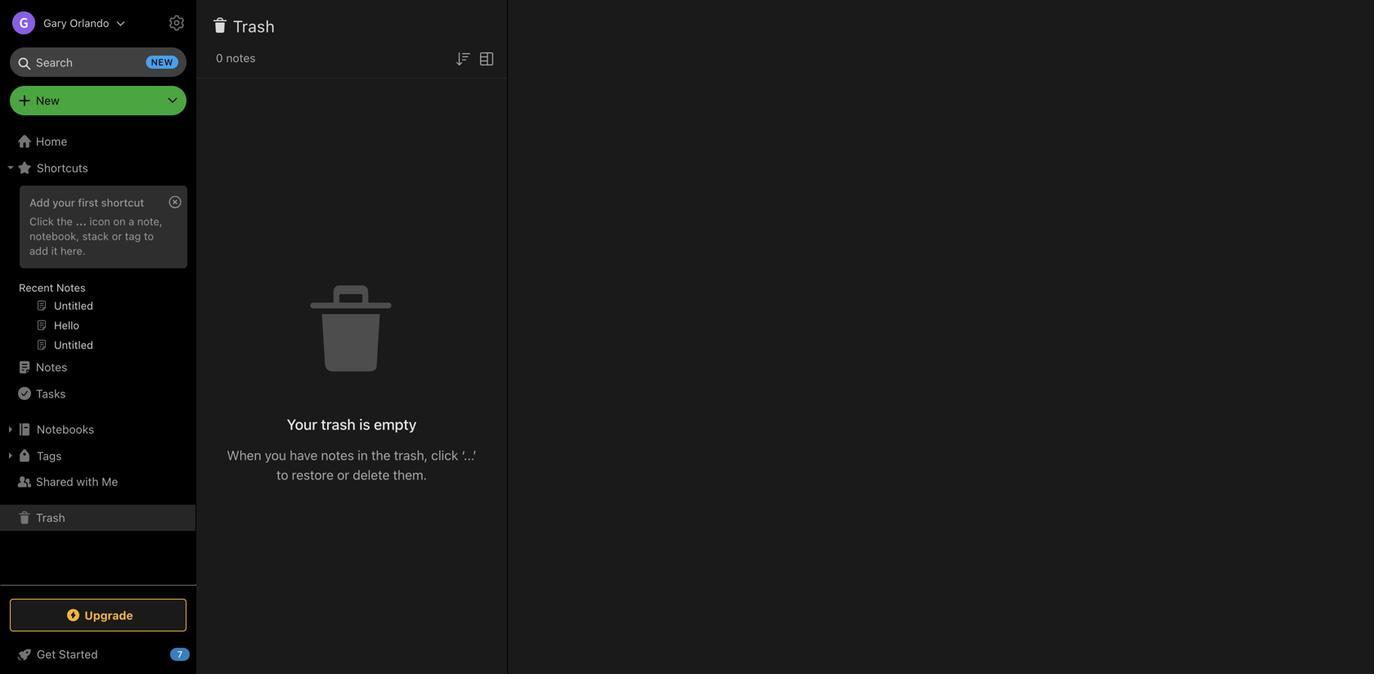 Task type: describe. For each thing, give the bounding box(es) containing it.
add
[[29, 244, 48, 257]]

or inside icon on a note, notebook, stack or tag to add it here.
[[112, 230, 122, 242]]

tag
[[125, 230, 141, 242]]

View options field
[[473, 47, 497, 69]]

recent
[[19, 281, 53, 294]]

get
[[37, 647, 56, 661]]

new
[[36, 94, 60, 107]]

your trash is empty
[[287, 416, 417, 433]]

0 notes
[[216, 51, 256, 65]]

notebooks
[[37, 422, 94, 436]]

get started
[[37, 647, 98, 661]]

gary
[[43, 17, 67, 29]]

recent notes
[[19, 281, 86, 294]]

tags
[[37, 449, 62, 462]]

the inside when you have notes in the trash, click '...' to restore or delete them.
[[371, 447, 391, 463]]

...
[[76, 215, 87, 227]]

Account field
[[0, 7, 125, 39]]

stack
[[82, 230, 109, 242]]

trash,
[[394, 447, 428, 463]]

click
[[431, 447, 458, 463]]

on
[[113, 215, 126, 227]]

add your first shortcut
[[29, 196, 144, 209]]

tags button
[[0, 443, 196, 469]]

the inside tree
[[57, 215, 73, 227]]

Search text field
[[21, 47, 175, 77]]

notes inside when you have notes in the trash, click '...' to restore or delete them.
[[321, 447, 354, 463]]

trash link
[[0, 505, 196, 531]]

a
[[129, 215, 134, 227]]

home link
[[0, 128, 196, 155]]

shared with me link
[[0, 469, 196, 495]]

delete
[[353, 467, 390, 483]]

or inside when you have notes in the trash, click '...' to restore or delete them.
[[337, 467, 349, 483]]

in
[[358, 447, 368, 463]]

tree containing home
[[0, 128, 196, 584]]

your
[[53, 196, 75, 209]]

orlando
[[70, 17, 109, 29]]

with
[[76, 475, 99, 488]]

0 vertical spatial trash
[[233, 16, 275, 36]]



Task type: locate. For each thing, give the bounding box(es) containing it.
shortcuts button
[[0, 155, 196, 181]]

or down the on
[[112, 230, 122, 242]]

0 horizontal spatial to
[[144, 230, 154, 242]]

first
[[78, 196, 98, 209]]

settings image
[[167, 13, 187, 33]]

1 vertical spatial trash
[[36, 511, 65, 524]]

icon on a note, notebook, stack or tag to add it here.
[[29, 215, 162, 257]]

notes
[[56, 281, 86, 294], [36, 360, 67, 374]]

notebooks link
[[0, 416, 196, 443]]

0 vertical spatial to
[[144, 230, 154, 242]]

is
[[359, 416, 370, 433]]

0 horizontal spatial trash
[[36, 511, 65, 524]]

0 vertical spatial or
[[112, 230, 122, 242]]

the left ...
[[57, 215, 73, 227]]

note,
[[137, 215, 162, 227]]

empty
[[374, 416, 417, 433]]

you
[[265, 447, 286, 463]]

started
[[59, 647, 98, 661]]

notebook,
[[29, 230, 79, 242]]

tasks button
[[0, 380, 196, 407]]

group
[[0, 181, 196, 361]]

have
[[290, 447, 318, 463]]

or left delete on the left bottom of page
[[337, 467, 349, 483]]

restore
[[292, 467, 334, 483]]

to inside icon on a note, notebook, stack or tag to add it here.
[[144, 230, 154, 242]]

0
[[216, 51, 223, 65]]

shared
[[36, 475, 73, 488]]

notes right recent
[[56, 281, 86, 294]]

shortcut
[[101, 196, 144, 209]]

trash
[[233, 16, 275, 36], [36, 511, 65, 524]]

'...'
[[462, 447, 477, 463]]

1 vertical spatial or
[[337, 467, 349, 483]]

tree
[[0, 128, 196, 584]]

notes inside notes link
[[36, 360, 67, 374]]

1 vertical spatial the
[[371, 447, 391, 463]]

to down note,
[[144, 230, 154, 242]]

add
[[29, 196, 50, 209]]

to down you
[[276, 467, 288, 483]]

shared with me
[[36, 475, 118, 488]]

notes left in
[[321, 447, 354, 463]]

0 vertical spatial the
[[57, 215, 73, 227]]

to
[[144, 230, 154, 242], [276, 467, 288, 483]]

trash
[[321, 416, 356, 433]]

group containing add your first shortcut
[[0, 181, 196, 361]]

upgrade button
[[10, 599, 187, 632]]

click to collapse image
[[190, 644, 202, 663]]

0 horizontal spatial the
[[57, 215, 73, 227]]

gary orlando
[[43, 17, 109, 29]]

when
[[227, 447, 261, 463]]

0 vertical spatial notes
[[56, 281, 86, 294]]

tasks
[[36, 387, 66, 400]]

upgrade
[[84, 608, 133, 622]]

when you have notes in the trash, click '...' to restore or delete them.
[[227, 447, 477, 483]]

1 horizontal spatial the
[[371, 447, 391, 463]]

trash inside 'trash' link
[[36, 511, 65, 524]]

the right in
[[371, 447, 391, 463]]

1 horizontal spatial or
[[337, 467, 349, 483]]

expand notebooks image
[[4, 423, 17, 436]]

click
[[29, 215, 54, 227]]

me
[[102, 475, 118, 488]]

0 horizontal spatial or
[[112, 230, 122, 242]]

new search field
[[21, 47, 178, 77]]

group inside tree
[[0, 181, 196, 361]]

expand tags image
[[4, 449, 17, 462]]

or
[[112, 230, 122, 242], [337, 467, 349, 483]]

your
[[287, 416, 317, 433]]

0 vertical spatial notes
[[226, 51, 256, 65]]

new
[[151, 57, 173, 67]]

to inside when you have notes in the trash, click '...' to restore or delete them.
[[276, 467, 288, 483]]

Help and Learning task checklist field
[[0, 641, 196, 667]]

trash down the shared
[[36, 511, 65, 524]]

trash up 0 notes
[[233, 16, 275, 36]]

0 horizontal spatial notes
[[226, 51, 256, 65]]

1 horizontal spatial notes
[[321, 447, 354, 463]]

new button
[[10, 86, 187, 115]]

here.
[[60, 244, 86, 257]]

the
[[57, 215, 73, 227], [371, 447, 391, 463]]

shortcuts
[[37, 161, 88, 174]]

home
[[36, 135, 67, 148]]

them.
[[393, 467, 427, 483]]

1 horizontal spatial to
[[276, 467, 288, 483]]

notes up tasks at the left
[[36, 360, 67, 374]]

7
[[177, 649, 183, 660]]

notes right 0 on the left of the page
[[226, 51, 256, 65]]

1 vertical spatial notes
[[36, 360, 67, 374]]

icon
[[89, 215, 110, 227]]

notes link
[[0, 354, 196, 380]]

click the ...
[[29, 215, 87, 227]]

Sort options field
[[453, 47, 473, 69]]

1 vertical spatial to
[[276, 467, 288, 483]]

notes
[[226, 51, 256, 65], [321, 447, 354, 463]]

1 vertical spatial notes
[[321, 447, 354, 463]]

1 horizontal spatial trash
[[233, 16, 275, 36]]

it
[[51, 244, 57, 257]]



Task type: vqa. For each thing, say whether or not it's contained in the screenshot.
tree containing Home
yes



